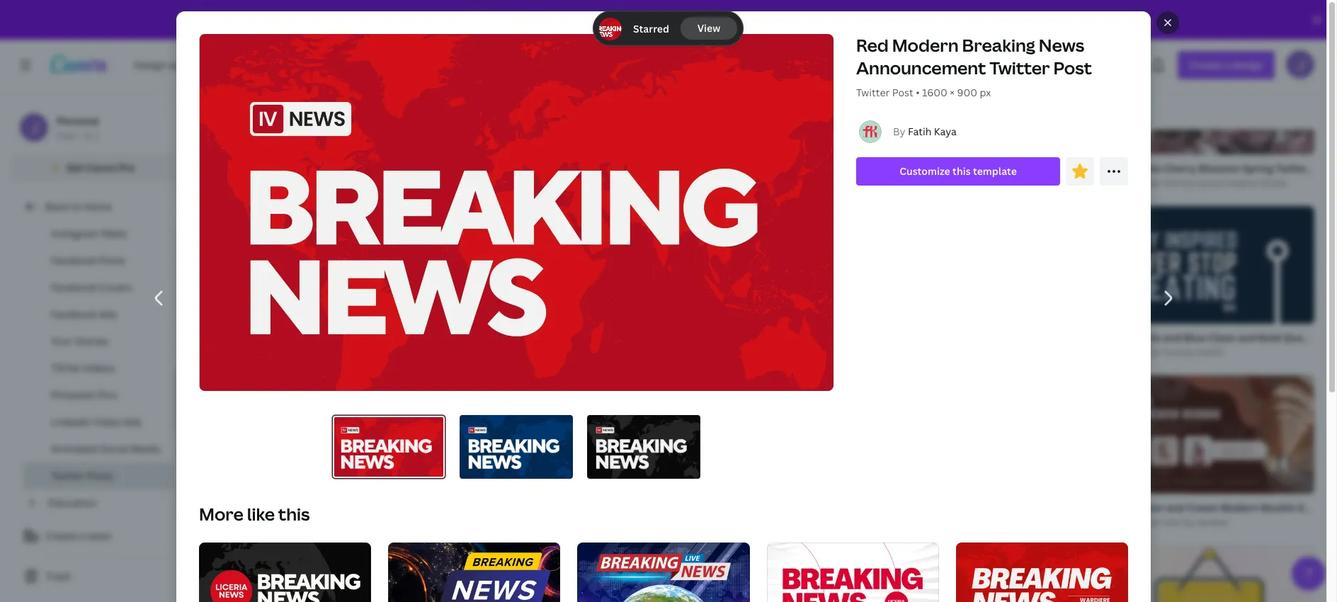 Task type: vqa. For each thing, say whether or not it's contained in the screenshot.
the Charity within the the Pastel Purple Purple White Photocentric Generic Charity Non Profit Marketing Toolkit
no



Task type: locate. For each thing, give the bounding box(es) containing it.
0 vertical spatial breaking
[[962, 33, 1035, 57]]

red modern breaking news headline twitter post image
[[766, 543, 939, 602], [956, 543, 1128, 602]]

modern up 'twitter post by yanidwi' link
[[1221, 500, 1258, 514]]

3 facebook from the top
[[51, 307, 97, 321]]

red modern breaking news announcement twitter post - page 1 image
[[199, 33, 835, 392], [332, 415, 445, 479]]

0 vertical spatial this
[[952, 164, 970, 178]]

linkedin video ads
[[51, 415, 142, 428]]

🎁 50% off canva pro for the first 3 months. limited time offer. upgrade now .
[[470, 13, 845, 26]]

a left "team"
[[80, 529, 85, 543]]

posts down animated social media link
[[87, 469, 113, 482]]

0 horizontal spatial ads
[[99, 307, 117, 321]]

1 vertical spatial a
[[80, 529, 85, 543]]

kaya down red modern breaking news announcement twitter post link
[[310, 516, 329, 528]]

1 vertical spatial breaking
[[285, 500, 327, 514]]

announcement for red modern breaking news announcement twitter post twitter post • 1600 × 900 px
[[856, 56, 986, 79]]

white cherry blossom spring twitter post image
[[1104, 37, 1315, 155]]

pink minimalist daily quote twitter post image
[[423, 206, 633, 324]]

by inside "brown and cream modern muslim entrepre twitter post by yanidwi"
[[1184, 516, 1194, 528]]

dark
[[678, 331, 701, 344]]

1 studio from the left
[[550, 177, 577, 189]]

post
[[1053, 56, 1092, 79], [892, 86, 913, 99], [343, 106, 364, 119], [712, 162, 734, 175], [872, 162, 894, 175], [1131, 162, 1152, 175], [1312, 162, 1334, 175], [482, 177, 500, 189], [709, 177, 727, 189], [936, 177, 954, 189], [1163, 177, 1182, 189], [460, 331, 482, 344], [623, 331, 644, 344], [871, 331, 892, 344], [255, 346, 273, 358], [482, 347, 500, 359], [709, 347, 727, 359], [1163, 347, 1182, 359], [471, 500, 493, 514], [255, 516, 273, 528], [1163, 516, 1182, 528]]

twitter post by fatih kaya link
[[224, 515, 406, 529]]

facebook posts link
[[23, 247, 174, 274]]

modern for red modern breaking news announcement twitter post twitter post by fatih kaya
[[245, 500, 283, 514]]

and inside "brown and cream modern muslim entrepre twitter post by yanidwi"
[[1166, 500, 1184, 514]]

blue modern fashion promotion twitter post twitter post by viii creative
[[678, 162, 894, 189]]

2 vertical spatial facebook
[[51, 307, 97, 321]]

0 vertical spatial facebook
[[51, 254, 97, 267]]

modern right more
[[245, 500, 283, 514]]

create right the all
[[237, 106, 268, 119]]

red modern breaking news announcement twitter post - page 3 image
[[587, 415, 700, 479]]

by right the like
[[275, 516, 285, 528]]

0 horizontal spatial futuristic
[[737, 331, 784, 344]]

create down the education
[[45, 529, 77, 543]]

and
[[482, 162, 500, 175], [1163, 331, 1181, 344], [1238, 331, 1256, 344], [1166, 500, 1184, 514]]

creative inside white cherry blossom spring twitter post twitter post by canva creative studio
[[1224, 177, 1258, 189]]

and for modern
[[1166, 500, 1184, 514]]

canva down blossom
[[1196, 177, 1221, 189]]

announcement
[[856, 56, 986, 79], [358, 500, 432, 514]]

online store launch with device mockup twitter post twitter post by xvector
[[224, 331, 482, 358]]

pinterest pins link
[[23, 382, 174, 409]]

modern up 1600
[[892, 33, 958, 57]]

2 creative from the left
[[1224, 177, 1258, 189]]

red modern breaking news announcement twitter post link
[[224, 500, 493, 515]]

2 horizontal spatial canva
[[1196, 177, 1221, 189]]

breaking inside red modern breaking news announcement twitter post twitter post by fatih kaya
[[285, 500, 327, 514]]

by inside pink minimalist daily quote twitter post twitter post by ar creative
[[502, 347, 512, 359]]

1 vertical spatial canva
[[86, 161, 116, 174]]

0 vertical spatial a
[[271, 106, 276, 119]]

twitter post by ermedia studio link
[[451, 176, 633, 191]]

dark purple futuristic giveaway twitter post image
[[650, 206, 860, 324]]

2 studio from the left
[[1260, 177, 1287, 189]]

pastel pink and yellow modern we are open twitter post image
[[1104, 545, 1315, 602]]

studio
[[550, 177, 577, 189], [1260, 177, 1287, 189]]

dark purple futuristic giveaway twitter post twitter post by jilnoalio
[[678, 331, 892, 359]]

• inside red modern breaking news announcement twitter post twitter post • 1600 × 900 px
[[916, 86, 919, 99]]

alberto
[[969, 177, 1000, 189]]

pinterest
[[51, 388, 95, 402]]

studio down spring
[[1260, 177, 1287, 189]]

1 horizontal spatial creative
[[1224, 177, 1258, 189]]

by down the purple
[[729, 347, 740, 359]]

by left h3std
[[1184, 347, 1194, 359]]

1 vertical spatial kaya
[[310, 516, 329, 528]]

1 red modern breaking news headline twitter post image from the left
[[766, 543, 939, 602]]

months.
[[645, 13, 685, 26]]

news inside red modern breaking news announcement twitter post twitter post • 1600 × 900 px
[[1039, 33, 1084, 57]]

0 horizontal spatial blue
[[502, 162, 524, 175]]

0 horizontal spatial news
[[329, 500, 356, 514]]

create a blank twitter post link
[[195, 37, 406, 155]]

facebook
[[51, 254, 97, 267], [51, 280, 97, 294], [51, 307, 97, 321]]

0 vertical spatial ads
[[99, 307, 117, 321]]

webinar
[[633, 162, 674, 175]]

0 horizontal spatial canva
[[86, 161, 116, 174]]

pro
[[558, 13, 575, 26], [118, 161, 135, 174]]

this
[[952, 164, 970, 178], [278, 502, 309, 526]]

1 vertical spatial red
[[224, 500, 242, 514]]

facebook for facebook ads
[[51, 307, 97, 321]]

jilnoalio
[[742, 347, 774, 359]]

av link
[[877, 164, 900, 186]]

1 vertical spatial posts
[[87, 469, 113, 482]]

1 horizontal spatial blue
[[678, 162, 700, 175]]

0 vertical spatial futuristic
[[964, 162, 1010, 175]]

3
[[637, 13, 643, 26]]

create inside 'button'
[[45, 529, 77, 543]]

by left the viii
[[729, 177, 740, 189]]

black and white photo-centric technology twitter post image
[[877, 545, 1087, 602]]

professional
[[526, 162, 586, 175]]

create a team button
[[11, 522, 184, 550]]

white inside white and blue clean and bold quote twitt twitter post by h3std
[[1133, 331, 1161, 344]]

studio down professional
[[550, 177, 577, 189]]

1 vertical spatial create
[[45, 529, 77, 543]]

creative
[[528, 347, 561, 359]]

1 vertical spatial ads
[[124, 415, 142, 428]]

0 vertical spatial create
[[237, 106, 268, 119]]

create for create a team
[[45, 529, 77, 543]]

instagram reels
[[51, 227, 127, 240]]

red inside red modern breaking news announcement twitter post twitter post by fatih kaya
[[224, 500, 242, 514]]

light green futuristic game streaming twitter post image
[[877, 37, 1087, 155]]

2 vertical spatial canva
[[1196, 177, 1221, 189]]

1 vertical spatial fatih
[[287, 516, 307, 528]]

creative
[[757, 177, 791, 189], [1224, 177, 1258, 189]]

top level navigation element
[[125, 51, 569, 79]]

the
[[595, 13, 612, 26]]

0 horizontal spatial breaking
[[285, 500, 327, 514]]

1 horizontal spatial studio
[[1260, 177, 1287, 189]]

create a team
[[45, 529, 112, 543]]

blue minimalist breaking news twitter post image
[[577, 543, 749, 602]]

blue inside white and blue clean and bold quote twitt twitter post by h3std
[[1184, 331, 1206, 344]]

get canva pro
[[66, 161, 135, 174]]

900
[[957, 86, 977, 99]]

red inside red modern breaking news announcement twitter post twitter post • 1600 × 900 px
[[856, 33, 888, 57]]

0 horizontal spatial fatih
[[287, 516, 307, 528]]

and up "twitter post by ermedia studio" link at left
[[482, 162, 500, 175]]

breaking up px
[[962, 33, 1035, 57]]

fatih kaya link
[[908, 125, 956, 138]]

twitter post by yanidwi link
[[1133, 515, 1315, 529]]

team
[[1047, 177, 1069, 189]]

futuristic up jilnoalio
[[737, 331, 784, 344]]

1 horizontal spatial red modern breaking news headline twitter post image
[[956, 543, 1128, 602]]

by left 'ermedia' on the left of the page
[[502, 177, 512, 189]]

online store launch with device mockup twitter post image
[[195, 206, 406, 324]]

a inside 'button'
[[80, 529, 85, 543]]

0 vertical spatial announcement
[[856, 56, 986, 79]]

0 horizontal spatial creative
[[757, 177, 791, 189]]

more
[[199, 502, 243, 526]]

ads down covers
[[99, 307, 117, 321]]

futuristic for purple
[[737, 331, 784, 344]]

fatih inside red modern breaking news announcement twitter post twitter post by fatih kaya
[[287, 516, 307, 528]]

pro up back to home link
[[118, 161, 135, 174]]

0 horizontal spatial a
[[80, 529, 85, 543]]

news for red modern breaking news announcement twitter post twitter post by fatih kaya
[[329, 500, 356, 514]]

white inside white cherry blossom spring twitter post twitter post by canva creative studio
[[1133, 162, 1161, 175]]

1 horizontal spatial quote
[[1283, 331, 1313, 344]]

0 horizontal spatial red
[[224, 500, 242, 514]]

futuristic up alberto
[[964, 162, 1010, 175]]

facebook down instagram at the left of page
[[51, 254, 97, 267]]

blue inside white and blue professional business webinar twitter post twitter post by ermedia studio
[[502, 162, 524, 175]]

game
[[1012, 162, 1040, 175]]

0 vertical spatial canva
[[525, 13, 556, 26]]

1 horizontal spatial a
[[271, 106, 276, 119]]

0 horizontal spatial kaya
[[310, 516, 329, 528]]

quote inside white and blue clean and bold quote twitt twitter post by h3std
[[1283, 331, 1313, 344]]

1
[[94, 130, 99, 142]]

business
[[588, 162, 631, 175]]

breaking inside red modern breaking news announcement twitter post twitter post • 1600 × 900 px
[[962, 33, 1035, 57]]

for
[[578, 13, 593, 26]]

blue up 'ermedia' on the left of the page
[[502, 162, 524, 175]]

1 horizontal spatial announcement
[[856, 56, 986, 79]]

twitter post by viii creative link
[[678, 176, 860, 191]]

fatih right the like
[[287, 516, 307, 528]]

1 facebook from the top
[[51, 254, 97, 267]]

1 horizontal spatial pro
[[558, 13, 575, 26]]

facebook up facebook ads
[[51, 280, 97, 294]]

facebook covers
[[51, 280, 132, 294]]

0 vertical spatial news
[[1039, 33, 1084, 57]]

blue modern fashion promotion twitter post image
[[650, 37, 860, 155]]

None search field
[[657, 51, 1082, 79]]

1 vertical spatial futuristic
[[737, 331, 784, 344]]

0 horizontal spatial announcement
[[358, 500, 432, 514]]

post inside "brown and cream modern muslim entrepre twitter post by yanidwi"
[[1163, 516, 1182, 528]]

quote left "twitt"
[[1283, 331, 1313, 344]]

1 vertical spatial facebook
[[51, 280, 97, 294]]

white inside white and blue professional business webinar twitter post twitter post by ermedia studio
[[451, 162, 479, 175]]

back to home link
[[11, 193, 184, 221]]

and left 'clean'
[[1163, 331, 1181, 344]]

1 vertical spatial this
[[278, 502, 309, 526]]

by left ar
[[502, 347, 512, 359]]

twitter post by jilnoalio link
[[678, 346, 860, 360]]

0 horizontal spatial studio
[[550, 177, 577, 189]]

modern for red modern breaking news announcement twitter post twitter post • 1600 × 900 px
[[892, 33, 958, 57]]

modern inside red modern breaking news announcement twitter post twitter post by fatih kaya
[[245, 500, 283, 514]]

1 horizontal spatial breaking
[[962, 33, 1035, 57]]

1 vertical spatial pro
[[118, 161, 135, 174]]

2 quote from the left
[[1283, 331, 1313, 344]]

twitter
[[989, 56, 1050, 79], [856, 86, 889, 99], [307, 106, 341, 119], [676, 162, 710, 175], [836, 162, 870, 175], [1094, 162, 1128, 175], [1276, 162, 1310, 175], [451, 177, 480, 189], [678, 177, 707, 189], [905, 177, 934, 189], [1133, 177, 1161, 189], [424, 331, 458, 344], [586, 331, 620, 344], [834, 331, 868, 344], [224, 346, 253, 358], [451, 347, 480, 359], [678, 347, 707, 359], [1133, 347, 1161, 359], [51, 469, 84, 482], [435, 500, 469, 514], [224, 516, 253, 528], [1133, 516, 1161, 528]]

back
[[45, 200, 68, 213]]

this right the like
[[278, 502, 309, 526]]

$
[[618, 478, 623, 488]]

0 horizontal spatial red modern breaking news headline twitter post image
[[766, 543, 939, 602]]

0 horizontal spatial quote
[[554, 331, 584, 344]]

news
[[1039, 33, 1084, 57], [329, 500, 356, 514]]

by down store
[[275, 346, 285, 358]]

blue right webinar
[[678, 162, 700, 175]]

px
[[980, 86, 991, 99]]

1 horizontal spatial futuristic
[[964, 162, 1010, 175]]

and inside white and blue professional business webinar twitter post twitter post by ermedia studio
[[482, 162, 500, 175]]

light green futuristic game streaming twitter post twitter post by alberto venturini's team
[[905, 162, 1152, 189]]

canva inside white cherry blossom spring twitter post twitter post by canva creative studio
[[1196, 177, 1221, 189]]

creative down blue modern fashion promotion twitter post link
[[757, 177, 791, 189]]

1 horizontal spatial kaya
[[934, 125, 956, 138]]

theme
[[358, 103, 390, 116]]

0 horizontal spatial create
[[45, 529, 77, 543]]

upgrade
[[778, 13, 820, 26]]

first
[[614, 13, 635, 26]]

trash
[[45, 569, 71, 583]]

and right brown
[[1166, 500, 1184, 514]]

2 horizontal spatial blue
[[1184, 331, 1206, 344]]

by fatih kaya
[[893, 125, 956, 138]]

twitter post by h3std link
[[1133, 346, 1315, 360]]

1 vertical spatial news
[[329, 500, 356, 514]]

0 vertical spatial posts
[[99, 254, 125, 267]]

creative down white cherry blossom spring twitter post 'link'
[[1224, 177, 1258, 189]]

fatih right the by
[[908, 125, 931, 138]]

white and blue clean and bold quote twitt twitter post by h3std
[[1133, 331, 1337, 359]]

and for clean
[[1163, 331, 1181, 344]]

1 horizontal spatial fatih
[[908, 125, 931, 138]]

posts for twitter posts
[[87, 469, 113, 482]]

launch
[[286, 331, 322, 344]]

purple pink modern business webinar twitter post image
[[195, 545, 406, 602]]

futuristic inside "dark purple futuristic giveaway twitter post twitter post by jilnoalio"
[[737, 331, 784, 344]]

canva right get
[[86, 161, 116, 174]]

• right free
[[77, 130, 81, 142]]

canva right off
[[525, 13, 556, 26]]

1 horizontal spatial create
[[237, 106, 268, 119]]

instagram
[[51, 227, 99, 240]]

creative for blossom
[[1224, 177, 1258, 189]]

yellow and black quotes twitter post image
[[650, 545, 860, 602]]

0 horizontal spatial this
[[278, 502, 309, 526]]

• left 1600
[[916, 86, 919, 99]]

breaking for red modern breaking news announcement twitter post twitter post by fatih kaya
[[285, 500, 327, 514]]

1 horizontal spatial news
[[1039, 33, 1084, 57]]

status
[[594, 11, 743, 45]]

breaking up twitter post by fatih kaya link
[[285, 500, 327, 514]]

white and grey modern we are hiring twitter post image
[[423, 545, 633, 602]]

white and blue professional business webinar twitter post image
[[423, 37, 633, 155]]

futuristic inside light green futuristic game streaming twitter post twitter post by alberto venturini's team
[[964, 162, 1010, 175]]

1 horizontal spatial red
[[856, 33, 888, 57]]

0 vertical spatial •
[[916, 86, 919, 99]]

ads right the video on the bottom of the page
[[124, 415, 142, 428]]

quote up creative
[[554, 331, 584, 344]]

and for professional
[[482, 162, 500, 175]]

pro left for on the top left of the page
[[558, 13, 575, 26]]

modern inside blue modern fashion promotion twitter post twitter post by viii creative
[[702, 162, 740, 175]]

by down green
[[957, 177, 967, 189]]

1 horizontal spatial this
[[952, 164, 970, 178]]

2 facebook from the top
[[51, 280, 97, 294]]

red modern breaking news announcement twitter post twitter post by fatih kaya
[[224, 500, 493, 528]]

0 horizontal spatial pro
[[118, 161, 135, 174]]

announcement inside red modern breaking news announcement twitter post twitter post • 1600 × 900 px
[[856, 56, 986, 79]]

1 horizontal spatial canva
[[525, 13, 556, 26]]

breaking news image
[[650, 375, 860, 494]]

creative inside blue modern fashion promotion twitter post twitter post by viii creative
[[757, 177, 791, 189]]

by inside white cherry blossom spring twitter post twitter post by canva creative studio
[[1184, 177, 1194, 189]]

announcement inside red modern breaking news announcement twitter post twitter post by fatih kaya
[[358, 500, 432, 514]]

kaya
[[934, 125, 956, 138], [310, 516, 329, 528]]

streaming
[[1043, 162, 1092, 175]]

videos
[[83, 361, 115, 375]]

1 quote from the left
[[554, 331, 584, 344]]

ads inside 'link'
[[99, 307, 117, 321]]

studio inside white cherry blossom spring twitter post twitter post by canva creative studio
[[1260, 177, 1287, 189]]

by down the cream
[[1184, 516, 1194, 528]]

kaya up green
[[934, 125, 956, 138]]

brown
[[1133, 500, 1164, 514]]

modern left fashion
[[702, 162, 740, 175]]

facebook for facebook posts
[[51, 254, 97, 267]]

news for red modern breaking news announcement twitter post twitter post • 1600 × 900 px
[[1039, 33, 1084, 57]]

1 vertical spatial announcement
[[358, 500, 432, 514]]

blue up h3std
[[1184, 331, 1206, 344]]

0 vertical spatial kaya
[[934, 125, 956, 138]]

1 creative from the left
[[757, 177, 791, 189]]

free •
[[57, 130, 81, 142]]

1 vertical spatial •
[[77, 130, 81, 142]]

color
[[570, 103, 596, 116]]

news inside red modern breaking news announcement twitter post twitter post by fatih kaya
[[329, 500, 356, 514]]

now
[[822, 13, 842, 26]]

this left the template
[[952, 164, 970, 178]]

a left blank
[[271, 106, 276, 119]]

white and blue professional business webinar twitter post link
[[451, 161, 734, 176]]

facebook inside 'link'
[[51, 307, 97, 321]]

posts for facebook posts
[[99, 254, 125, 267]]

modern inside red modern breaking news announcement twitter post twitter post • 1600 × 900 px
[[892, 33, 958, 57]]

modern
[[892, 33, 958, 57], [702, 162, 740, 175], [245, 500, 283, 514], [1221, 500, 1258, 514]]

facebook up your stories
[[51, 307, 97, 321]]

0 vertical spatial red
[[856, 33, 888, 57]]

1 horizontal spatial •
[[916, 86, 919, 99]]

by down the cherry
[[1184, 177, 1194, 189]]

mockup
[[383, 331, 422, 344]]

posts down reels
[[99, 254, 125, 267]]



Task type: describe. For each thing, give the bounding box(es) containing it.
venturini's
[[1002, 177, 1045, 189]]

instagram reels link
[[23, 220, 174, 247]]

white cherry blossom spring twitter post link
[[1133, 161, 1334, 176]]

0 horizontal spatial •
[[77, 130, 81, 142]]

white for white and blue professional business webinar twitter post
[[451, 162, 479, 175]]

price button
[[497, 96, 555, 124]]

creative for fashion
[[757, 177, 791, 189]]

light
[[905, 162, 930, 175]]

ermedia
[[514, 177, 548, 189]]

and left bold
[[1238, 331, 1256, 344]]

twitter post by ar creative link
[[451, 346, 633, 360]]

viii
[[742, 177, 755, 189]]

with
[[324, 331, 345, 344]]

animated
[[51, 442, 97, 455]]

view button
[[681, 17, 738, 40]]

time
[[725, 13, 748, 26]]

red for red modern breaking news announcement twitter post twitter post • 1600 × 900 px
[[856, 33, 888, 57]]

starred
[[633, 22, 670, 35]]

0 vertical spatial pro
[[558, 13, 575, 26]]

a for team
[[80, 529, 85, 543]]

tiktok videos link
[[23, 355, 174, 382]]

kaya inside red modern breaking news announcement twitter post twitter post by fatih kaya
[[310, 516, 329, 528]]

quote inside pink minimalist daily quote twitter post twitter post by ar creative
[[554, 331, 584, 344]]

giveaway
[[786, 331, 832, 344]]

to
[[71, 200, 81, 213]]

modern for blue modern fashion promotion twitter post twitter post by viii creative
[[702, 162, 740, 175]]

by inside blue modern fashion promotion twitter post twitter post by viii creative
[[729, 177, 740, 189]]

a for blank
[[271, 106, 276, 119]]

twitter post by alberto venturini's team link
[[905, 176, 1087, 191]]

white and blue clean and bold quote twitter post image
[[1104, 206, 1315, 324]]

by inside online store launch with device mockup twitter post twitter post by xvector
[[275, 346, 285, 358]]

clean
[[1208, 331, 1235, 344]]

modern inside "brown and cream modern muslim entrepre twitter post by yanidwi"
[[1221, 500, 1258, 514]]

personal
[[57, 114, 99, 127]]

social
[[100, 442, 128, 455]]

stories
[[75, 334, 109, 348]]

spring
[[1242, 162, 1273, 175]]

h3std
[[1196, 347, 1224, 359]]

white for white cherry blossom spring twitter post
[[1133, 162, 1161, 175]]

brown and cream modern muslim entrepreneur webinar twitter post image
[[1104, 375, 1315, 494]]

blank
[[279, 106, 305, 119]]

muslim
[[1261, 500, 1296, 514]]

pink minimalist daily quote twitter post link
[[451, 330, 644, 346]]

twitter inside "brown and cream modern muslim entrepre twitter post by yanidwi"
[[1133, 516, 1161, 528]]

your stories
[[51, 334, 109, 348]]

facebook ads
[[51, 307, 117, 321]]

promotion
[[782, 162, 834, 175]]

education
[[48, 496, 97, 509]]

alberto venturini's team image
[[877, 164, 900, 186]]

twitter posts
[[51, 469, 113, 482]]

black minimalist breaking news twitter post image
[[388, 543, 560, 602]]

white and blue clean and bold quote twitt link
[[1133, 330, 1337, 346]]

brown and cream modern muslim entrepre link
[[1133, 500, 1337, 515]]

store
[[258, 331, 284, 344]]

feature
[[430, 103, 466, 116]]

all
[[224, 103, 237, 116]]

twitter inside white and blue clean and bold quote twitt twitter post by h3std
[[1133, 347, 1161, 359]]

pro inside button
[[118, 161, 135, 174]]

blue for white and blue professional business webinar twitter post
[[502, 162, 524, 175]]

cherry
[[1163, 162, 1196, 175]]

education link
[[42, 489, 165, 516]]

by inside white and blue clean and bold quote twitt twitter post by h3std
[[1184, 347, 1194, 359]]

animated social media
[[51, 442, 160, 455]]

2 red modern breaking news headline twitter post image from the left
[[956, 543, 1128, 602]]

online store launch with device mockup twitter post link
[[224, 330, 482, 346]]

device
[[348, 331, 381, 344]]

get
[[66, 161, 84, 174]]

pinterest pins
[[51, 388, 117, 402]]

customize
[[899, 164, 950, 178]]

red modern breaking news announcement twitter post image
[[195, 375, 406, 493]]

ar
[[514, 347, 526, 359]]

white cherry blossom spring twitter post twitter post by canva creative studio
[[1133, 162, 1334, 189]]

linkedin video ads link
[[23, 409, 174, 436]]

dark purple futuristic giveaway twitter post link
[[678, 330, 892, 346]]

template
[[973, 164, 1017, 178]]

create a blank twitter post element
[[195, 37, 406, 155]]

by inside red modern breaking news announcement twitter post twitter post by fatih kaya
[[275, 516, 285, 528]]

video
[[94, 415, 121, 428]]

breaking for red modern breaking news announcement twitter post twitter post • 1600 × 900 px
[[962, 33, 1035, 57]]

studio inside white and blue professional business webinar twitter post twitter post by ermedia studio
[[550, 177, 577, 189]]

1600
[[922, 86, 947, 99]]

announcement for red modern breaking news announcement twitter post twitter post by fatih kaya
[[358, 500, 432, 514]]

facebook ads link
[[23, 301, 174, 328]]

1 vertical spatial red modern breaking news announcement twitter post - page 1 image
[[332, 415, 445, 479]]

limited
[[687, 13, 723, 26]]

post inside create a blank twitter post element
[[343, 106, 364, 119]]

by inside light green futuristic game streaming twitter post twitter post by alberto venturini's team
[[957, 177, 967, 189]]

green
[[932, 162, 961, 175]]

white for white and blue clean and bold quote twitt
[[1133, 331, 1161, 344]]

facebook for facebook covers
[[51, 280, 97, 294]]

by inside white and blue professional business webinar twitter post twitter post by ermedia studio
[[502, 177, 512, 189]]

entrepre
[[1298, 500, 1337, 514]]

blue for white and blue clean and bold quote twitt
[[1184, 331, 1206, 344]]

your
[[51, 334, 73, 348]]

0 vertical spatial red modern breaking news announcement twitter post - page 1 image
[[199, 33, 835, 392]]

view
[[698, 21, 721, 35]]

minimalist
[[474, 331, 525, 344]]

pins
[[97, 388, 117, 402]]

red modern breaking news announcement twitter post - page 2 image
[[459, 415, 573, 479]]

purple
[[703, 331, 735, 344]]

blue inside blue modern fashion promotion twitter post twitter post by viii creative
[[678, 162, 700, 175]]

0 vertical spatial fatih
[[908, 125, 931, 138]]

all filters button
[[195, 96, 279, 124]]

covers
[[99, 280, 132, 294]]

pink
[[451, 331, 472, 344]]

brown and cream modern muslim entrepre twitter post by yanidwi
[[1133, 500, 1337, 528]]

tiktok
[[51, 361, 80, 375]]

home
[[83, 200, 112, 213]]

daily
[[527, 331, 552, 344]]

futuristic for green
[[964, 162, 1010, 175]]

off
[[509, 13, 523, 26]]

feature button
[[421, 96, 492, 124]]

style button
[[285, 96, 343, 124]]

price
[[506, 103, 530, 116]]

black modern breaking news headline twitter post image
[[199, 543, 371, 602]]

motivational quote twitter post image
[[423, 375, 633, 494]]

status containing view
[[594, 11, 743, 45]]

canva inside get canva pro button
[[86, 161, 116, 174]]

by inside "dark purple futuristic giveaway twitter post twitter post by jilnoalio"
[[729, 347, 740, 359]]

create for create a blank twitter post
[[237, 106, 268, 119]]

offer.
[[750, 13, 776, 26]]

fashion
[[743, 162, 780, 175]]

this inside customize this template link
[[952, 164, 970, 178]]

7,864
[[195, 4, 220, 18]]

red for red modern breaking news announcement twitter post twitter post by fatih kaya
[[224, 500, 242, 514]]

filters
[[239, 103, 269, 116]]

post inside white and blue clean and bold quote twitt twitter post by h3std
[[1163, 347, 1182, 359]]

50%
[[485, 13, 507, 26]]

alberto venturini's team element
[[877, 164, 900, 186]]

theme button
[[349, 96, 415, 124]]

1 horizontal spatial ads
[[124, 415, 142, 428]]



